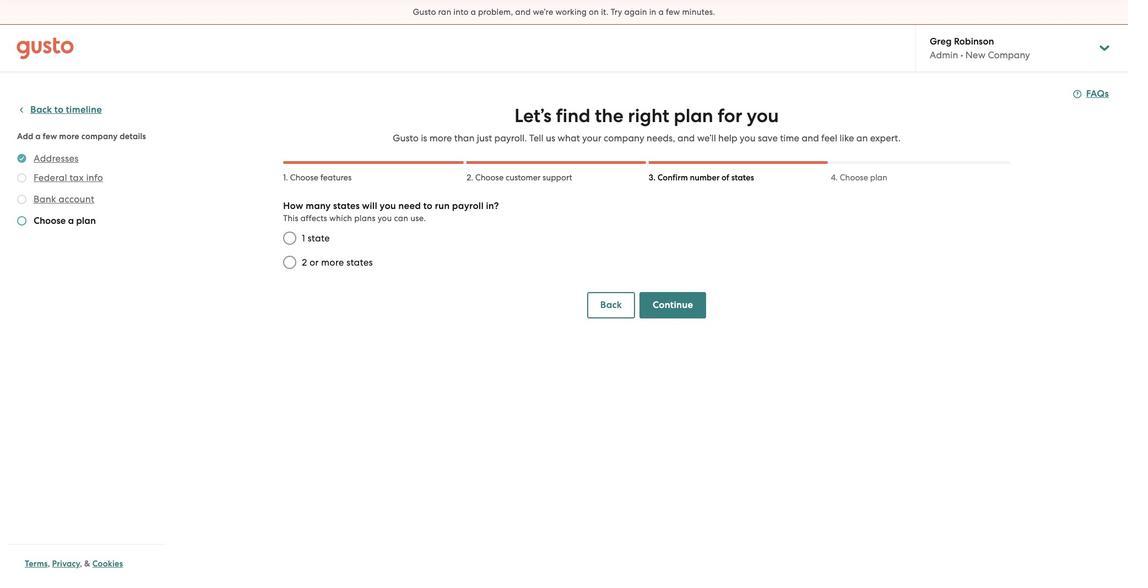 Task type: locate. For each thing, give the bounding box(es) containing it.
back button
[[587, 292, 635, 319]]

privacy
[[52, 560, 80, 570]]

ran
[[438, 7, 451, 17]]

choose a plan list
[[17, 152, 161, 230]]

many
[[306, 201, 331, 212]]

cookies
[[92, 560, 123, 570]]

check image up check image on the top left
[[17, 195, 26, 204]]

check image for bank
[[17, 195, 26, 204]]

1 horizontal spatial few
[[666, 7, 680, 17]]

few right "in"
[[666, 7, 680, 17]]

timeline
[[66, 104, 102, 116]]

1 vertical spatial to
[[423, 201, 433, 212]]

to
[[54, 104, 64, 116], [423, 201, 433, 212]]

gusto left is
[[393, 133, 419, 144]]

needs,
[[647, 133, 675, 144]]

back inside button
[[30, 104, 52, 116]]

in?
[[486, 201, 499, 212]]

home image
[[17, 37, 74, 59]]

states up the which
[[333, 201, 360, 212]]

is
[[421, 133, 427, 144]]

0 horizontal spatial few
[[43, 132, 57, 142]]

0 vertical spatial states
[[731, 173, 754, 183]]

and left "feel"
[[802, 133, 819, 144]]

to inside how many states will you need to run payroll in? this affects which plans you can use.
[[423, 201, 433, 212]]

2 check image from the top
[[17, 195, 26, 204]]

1 vertical spatial check image
[[17, 195, 26, 204]]

, left & in the bottom of the page
[[80, 560, 82, 570]]

gusto left ran
[[413, 7, 436, 17]]

0 horizontal spatial and
[[515, 7, 531, 17]]

company inside the let's find the right plan for you gusto is more than just payroll. tell us what your company needs, and we'll help you save time and feel like an expert.
[[604, 133, 644, 144]]

states
[[731, 173, 754, 183], [333, 201, 360, 212], [346, 257, 373, 268]]

1 vertical spatial plan
[[870, 173, 887, 183]]

the
[[595, 105, 623, 127]]

1 horizontal spatial to
[[423, 201, 433, 212]]

choose up how
[[290, 173, 318, 183]]

1 horizontal spatial company
[[604, 133, 644, 144]]

bank account
[[34, 194, 94, 205]]

states down plans
[[346, 257, 373, 268]]

time
[[780, 133, 799, 144]]

federal
[[34, 172, 67, 183]]

a right "in"
[[658, 7, 664, 17]]

we're
[[533, 7, 553, 17]]

support
[[543, 173, 572, 183]]

0 horizontal spatial plan
[[76, 215, 96, 227]]

0 vertical spatial check image
[[17, 174, 26, 183]]

check image
[[17, 216, 26, 226]]

help
[[718, 133, 737, 144]]

1 horizontal spatial more
[[321, 257, 344, 268]]

choose up in?
[[475, 173, 504, 183]]

company down timeline
[[81, 132, 118, 142]]

info
[[86, 172, 103, 183]]

0 horizontal spatial more
[[59, 132, 79, 142]]

minutes.
[[682, 7, 715, 17]]

cookies button
[[92, 558, 123, 571]]

a down account
[[68, 215, 74, 227]]

more right or
[[321, 257, 344, 268]]

continue
[[653, 300, 693, 311]]

choose a plan
[[34, 215, 96, 227]]

try
[[611, 7, 622, 17]]

plan inside the let's find the right plan for you gusto is more than just payroll. tell us what your company needs, and we'll help you save time and feel like an expert.
[[674, 105, 713, 127]]

add a few more company details
[[17, 132, 146, 142]]

company
[[81, 132, 118, 142], [604, 133, 644, 144]]

1 vertical spatial back
[[600, 300, 622, 311]]

addresses button
[[34, 152, 79, 165]]

0 horizontal spatial to
[[54, 104, 64, 116]]

few
[[666, 7, 680, 17], [43, 132, 57, 142]]

customer
[[506, 173, 541, 183]]

back inside button
[[600, 300, 622, 311]]

privacy link
[[52, 560, 80, 570]]

more
[[59, 132, 79, 142], [429, 133, 452, 144], [321, 257, 344, 268]]

state
[[308, 233, 330, 244]]

more up addresses button
[[59, 132, 79, 142]]

choose for choose features
[[290, 173, 318, 183]]

terms
[[25, 560, 48, 570]]

in
[[649, 7, 656, 17]]

plan
[[674, 105, 713, 127], [870, 173, 887, 183], [76, 215, 96, 227]]

few up addresses
[[43, 132, 57, 142]]

account
[[59, 194, 94, 205]]

0 horizontal spatial ,
[[48, 560, 50, 570]]

more inside the let's find the right plan for you gusto is more than just payroll. tell us what your company needs, and we'll help you save time and feel like an expert.
[[429, 133, 452, 144]]

2 horizontal spatial more
[[429, 133, 452, 144]]

states right of
[[731, 173, 754, 183]]

continue button
[[640, 292, 706, 319]]

back for back to timeline
[[30, 104, 52, 116]]

choose inside the choose a plan list
[[34, 215, 66, 227]]

choose down bank
[[34, 215, 66, 227]]

1 horizontal spatial back
[[600, 300, 622, 311]]

faqs button
[[1073, 88, 1109, 101]]

confirm
[[658, 173, 688, 183]]

1 vertical spatial gusto
[[393, 133, 419, 144]]

plan down the expert.
[[870, 173, 887, 183]]

and left "we'll"
[[677, 133, 695, 144]]

choose for choose plan
[[840, 173, 868, 183]]

1 vertical spatial states
[[333, 201, 360, 212]]

, left privacy link at left
[[48, 560, 50, 570]]

a inside list
[[68, 215, 74, 227]]

you right help
[[740, 133, 756, 144]]

choose down like
[[840, 173, 868, 183]]

1 state radio
[[278, 226, 302, 251]]

1 check image from the top
[[17, 174, 26, 183]]

your
[[582, 133, 601, 144]]

plan up "we'll"
[[674, 105, 713, 127]]

1 horizontal spatial plan
[[674, 105, 713, 127]]

2 vertical spatial plan
[[76, 215, 96, 227]]

payroll.
[[494, 133, 527, 144]]

new
[[965, 50, 986, 61]]

plan down account
[[76, 215, 96, 227]]

to inside button
[[54, 104, 64, 116]]

0 vertical spatial gusto
[[413, 7, 436, 17]]

let's find the right plan for you gusto is more than just payroll. tell us what your company needs, and we'll help you save time and feel like an expert.
[[393, 105, 901, 144]]

0 vertical spatial back
[[30, 104, 52, 116]]

check image
[[17, 174, 26, 183], [17, 195, 26, 204]]

to left run
[[423, 201, 433, 212]]

details
[[120, 132, 146, 142]]

check image down circle check image
[[17, 174, 26, 183]]

you
[[747, 105, 779, 127], [740, 133, 756, 144], [380, 201, 396, 212], [378, 214, 392, 224]]

back to timeline
[[30, 104, 102, 116]]

you right will
[[380, 201, 396, 212]]

choose for choose customer support
[[475, 173, 504, 183]]

states for more
[[346, 257, 373, 268]]

an
[[856, 133, 868, 144]]

1 horizontal spatial ,
[[80, 560, 82, 570]]

0 vertical spatial to
[[54, 104, 64, 116]]

a
[[471, 7, 476, 17], [658, 7, 664, 17], [35, 132, 41, 142], [68, 215, 74, 227]]

gusto
[[413, 7, 436, 17], [393, 133, 419, 144]]

company down the
[[604, 133, 644, 144]]

•
[[960, 50, 963, 61]]

and left we're
[[515, 7, 531, 17]]

working
[[555, 7, 587, 17]]

faqs
[[1086, 88, 1109, 100]]

0 vertical spatial plan
[[674, 105, 713, 127]]

admin
[[930, 50, 958, 61]]

and
[[515, 7, 531, 17], [677, 133, 695, 144], [802, 133, 819, 144]]

more right is
[[429, 133, 452, 144]]

2 vertical spatial states
[[346, 257, 373, 268]]

tax
[[69, 172, 84, 183]]

0 horizontal spatial back
[[30, 104, 52, 116]]

to left timeline
[[54, 104, 64, 116]]



Task type: vqa. For each thing, say whether or not it's contained in the screenshot.
confirm
yes



Task type: describe. For each thing, give the bounding box(es) containing it.
gusto ran into a problem, and we're working on it. try again in a few minutes.
[[413, 7, 715, 17]]

into
[[453, 7, 469, 17]]

save
[[758, 133, 778, 144]]

us
[[546, 133, 555, 144]]

like
[[840, 133, 854, 144]]

0 vertical spatial few
[[666, 7, 680, 17]]

2
[[302, 257, 307, 268]]

back to timeline button
[[17, 104, 102, 117]]

which
[[329, 214, 352, 224]]

can
[[394, 214, 408, 224]]

choose plan
[[840, 173, 887, 183]]

add
[[17, 132, 33, 142]]

for
[[718, 105, 742, 127]]

number
[[690, 173, 720, 183]]

find
[[556, 105, 590, 127]]

choose features
[[290, 173, 352, 183]]

how many states will you need to run payroll in? this affects which plans you can use.
[[283, 201, 499, 224]]

run
[[435, 201, 450, 212]]

&
[[84, 560, 90, 570]]

circle check image
[[17, 152, 26, 165]]

tell
[[529, 133, 544, 144]]

you left can
[[378, 214, 392, 224]]

this
[[283, 214, 298, 224]]

1 horizontal spatial and
[[677, 133, 695, 144]]

or
[[310, 257, 319, 268]]

company
[[988, 50, 1030, 61]]

back for back
[[600, 300, 622, 311]]

expert.
[[870, 133, 901, 144]]

we'll
[[697, 133, 716, 144]]

greg robinson admin • new company
[[930, 36, 1030, 61]]

2 horizontal spatial and
[[802, 133, 819, 144]]

robinson
[[954, 36, 994, 47]]

2 or more states
[[302, 257, 373, 268]]

than
[[454, 133, 475, 144]]

need
[[398, 201, 421, 212]]

confirm number of states
[[658, 173, 754, 183]]

will
[[362, 201, 377, 212]]

2 horizontal spatial plan
[[870, 173, 887, 183]]

1 , from the left
[[48, 560, 50, 570]]

federal tax info
[[34, 172, 103, 183]]

features
[[320, 173, 352, 183]]

bank
[[34, 194, 56, 205]]

choose for choose a plan
[[34, 215, 66, 227]]

federal tax info button
[[34, 171, 103, 185]]

how
[[283, 201, 303, 212]]

let's
[[514, 105, 551, 127]]

greg
[[930, 36, 952, 47]]

plan inside list
[[76, 215, 96, 227]]

of
[[722, 173, 729, 183]]

plans
[[354, 214, 376, 224]]

2 or more states radio
[[278, 251, 302, 275]]

problem,
[[478, 7, 513, 17]]

what
[[558, 133, 580, 144]]

affects
[[300, 214, 327, 224]]

just
[[477, 133, 492, 144]]

terms link
[[25, 560, 48, 570]]

payroll
[[452, 201, 484, 212]]

2 , from the left
[[80, 560, 82, 570]]

a right add
[[35, 132, 41, 142]]

states inside how many states will you need to run payroll in? this affects which plans you can use.
[[333, 201, 360, 212]]

on
[[589, 7, 599, 17]]

1 vertical spatial few
[[43, 132, 57, 142]]

it.
[[601, 7, 609, 17]]

0 horizontal spatial company
[[81, 132, 118, 142]]

you up save
[[747, 105, 779, 127]]

check image for federal
[[17, 174, 26, 183]]

again
[[624, 7, 647, 17]]

use.
[[410, 214, 426, 224]]

terms , privacy , & cookies
[[25, 560, 123, 570]]

choose customer support
[[475, 173, 572, 183]]

right
[[628, 105, 669, 127]]

1
[[302, 233, 305, 244]]

feel
[[821, 133, 837, 144]]

a right into
[[471, 7, 476, 17]]

addresses
[[34, 153, 79, 164]]

1 state
[[302, 233, 330, 244]]

states for of
[[731, 173, 754, 183]]

gusto inside the let's find the right plan for you gusto is more than just payroll. tell us what your company needs, and we'll help you save time and feel like an expert.
[[393, 133, 419, 144]]

bank account button
[[34, 193, 94, 206]]



